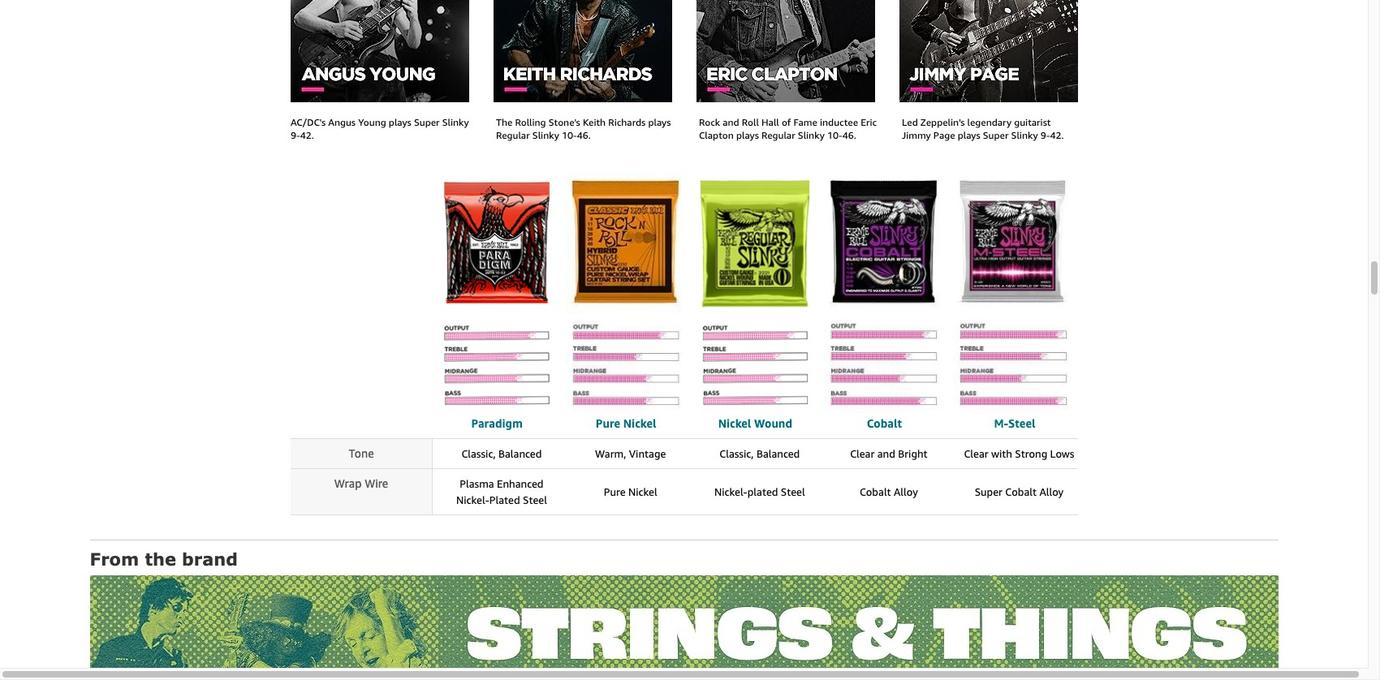 Task type: describe. For each thing, give the bounding box(es) containing it.
46. inside rock and roll hall of fame inductee eric clapton plays regular slinky 10-46.
[[843, 129, 857, 141]]

2 vertical spatial super
[[975, 485, 1003, 498]]

legendary
[[968, 116, 1012, 128]]

eric
[[861, 116, 877, 128]]

plays inside led zeppelin's legendary guitarist jimmy page plays super slinky 9-42.
[[958, 129, 981, 141]]

m-steel link
[[994, 416, 1036, 430]]

1 vertical spatial pure
[[604, 485, 626, 498]]

roll
[[742, 116, 759, 128]]

ac/dc's angus young plays super slinky 9-42.
[[291, 116, 469, 141]]

2 classic, from the left
[[720, 447, 754, 460]]

led
[[902, 116, 918, 128]]

clear with strong lows
[[964, 447, 1075, 460]]

46. inside the rolling stone's keith richards plays regular slinky 10-46.
[[577, 129, 591, 141]]

nickel-plated steel
[[715, 485, 805, 498]]

fame
[[794, 116, 818, 128]]

jimmy
[[902, 129, 931, 141]]

ac/dc's
[[291, 116, 326, 128]]

1 horizontal spatial nickel-
[[715, 485, 748, 498]]

led zeppelin's legendary guitarist jimmy page plays super slinky 9-42.
[[902, 116, 1064, 141]]

2 classic, balanced from the left
[[720, 447, 800, 460]]

regular inside rock and roll hall of fame inductee eric clapton plays regular slinky 10-46.
[[762, 129, 796, 141]]

richards
[[608, 116, 646, 128]]

42. inside ac/dc's angus young plays super slinky 9-42.
[[300, 129, 314, 141]]

tone
[[349, 446, 374, 460]]

hall
[[762, 116, 779, 128]]

paradigm
[[471, 416, 523, 430]]

nickel- inside plasma enhanced nickel-plated steel
[[456, 493, 489, 506]]

with
[[992, 447, 1013, 460]]

and for rock
[[723, 116, 740, 128]]

rock
[[699, 116, 720, 128]]

paradigm image
[[437, 173, 557, 413]]

plated
[[489, 493, 520, 506]]

nickel wound link
[[718, 416, 793, 430]]

42. inside led zeppelin's legendary guitarist jimmy page plays super slinky 9-42.
[[1050, 129, 1064, 141]]

wound
[[754, 416, 793, 430]]

paradigm link
[[471, 416, 523, 430]]

rock and roll hall of fame inductee eric clapton plays regular slinky 10-46.
[[699, 116, 877, 141]]

plays inside ac/dc's angus young plays super slinky 9-42.
[[389, 116, 412, 128]]

the rolling stone's keith richards plays regular slinky 10-46.
[[496, 116, 671, 141]]

vintage
[[629, 447, 666, 460]]

slinky inside led zeppelin's legendary guitarist jimmy page plays super slinky 9-42.
[[1012, 129, 1038, 141]]

clapton
[[699, 129, 734, 141]]

plays inside rock and roll hall of fame inductee eric clapton plays regular slinky 10-46.
[[736, 129, 759, 141]]

zeppelin's
[[921, 116, 965, 128]]

9- inside led zeppelin's legendary guitarist jimmy page plays super slinky 9-42.
[[1041, 129, 1050, 141]]

cobalt for cobalt alloy
[[860, 485, 891, 498]]

plasma enhanced nickel-plated steel
[[456, 477, 547, 506]]

clear for clear with strong lows
[[964, 447, 989, 460]]

1 classic, balanced from the left
[[462, 447, 542, 460]]

warm, vintage
[[595, 447, 666, 460]]

cobalt down clear with strong lows
[[1006, 485, 1037, 498]]

clear and bright
[[850, 447, 928, 460]]

the
[[496, 116, 513, 128]]

m-steel
[[994, 416, 1036, 430]]

strong
[[1015, 447, 1048, 460]]

super cobalt alloy
[[975, 485, 1064, 498]]

1 classic, from the left
[[462, 447, 496, 460]]

2 horizontal spatial steel
[[1009, 416, 1036, 430]]



Task type: locate. For each thing, give the bounding box(es) containing it.
and inside rock and roll hall of fame inductee eric clapton plays regular slinky 10-46.
[[723, 116, 740, 128]]

super right young
[[414, 116, 440, 128]]

slinky down guitarist
[[1012, 129, 1038, 141]]

0 horizontal spatial 46.
[[577, 129, 591, 141]]

young
[[358, 116, 386, 128]]

0 vertical spatial and
[[723, 116, 740, 128]]

10- down inductee
[[827, 129, 843, 141]]

wire
[[365, 476, 388, 490]]

1 horizontal spatial 42.
[[1050, 129, 1064, 141]]

plays right young
[[389, 116, 412, 128]]

slinky inside rock and roll hall of fame inductee eric clapton plays regular slinky 10-46.
[[798, 129, 825, 141]]

1 horizontal spatial balanced
[[757, 447, 800, 460]]

1 vertical spatial super
[[983, 129, 1009, 141]]

10-
[[562, 129, 577, 141], [827, 129, 843, 141]]

pure nickel
[[596, 416, 657, 430], [604, 485, 658, 498]]

classic, up plasma
[[462, 447, 496, 460]]

m-
[[994, 416, 1009, 430]]

1 10- from the left
[[562, 129, 577, 141]]

plays
[[389, 116, 412, 128], [648, 116, 671, 128], [736, 129, 759, 141], [958, 129, 981, 141]]

stone's
[[549, 116, 580, 128]]

keith
[[583, 116, 606, 128]]

pure down warm,
[[604, 485, 626, 498]]

1 horizontal spatial clear
[[964, 447, 989, 460]]

plays down the roll at the right top of the page
[[736, 129, 759, 141]]

cobalt for cobalt
[[867, 416, 902, 430]]

1 horizontal spatial 9-
[[1041, 129, 1050, 141]]

regular down 'the'
[[496, 129, 530, 141]]

plays inside the rolling stone's keith richards plays regular slinky 10-46.
[[648, 116, 671, 128]]

0 horizontal spatial alloy
[[894, 485, 918, 498]]

super inside ac/dc's angus young plays super slinky 9-42.
[[414, 116, 440, 128]]

guitarist
[[1014, 116, 1051, 128]]

alloy down the lows
[[1040, 485, 1064, 498]]

lows
[[1051, 447, 1075, 460]]

and left bright
[[878, 447, 896, 460]]

nickel left wound at the bottom
[[718, 416, 752, 430]]

slinky inside ac/dc's angus young plays super slinky 9-42.
[[442, 116, 469, 128]]

enhanced
[[497, 477, 544, 490]]

steel up clear with strong lows
[[1009, 416, 1036, 430]]

10- inside rock and roll hall of fame inductee eric clapton plays regular slinky 10-46.
[[827, 129, 843, 141]]

clear
[[850, 447, 875, 460], [964, 447, 989, 460]]

0 horizontal spatial steel
[[523, 493, 547, 506]]

rolling
[[515, 116, 546, 128]]

1 clear from the left
[[850, 447, 875, 460]]

nickel-
[[715, 485, 748, 498], [456, 493, 489, 506]]

and for clear
[[878, 447, 896, 460]]

0 horizontal spatial classic,
[[462, 447, 496, 460]]

2 10- from the left
[[827, 129, 843, 141]]

plays right richards
[[648, 116, 671, 128]]

nickel down vintage
[[629, 485, 658, 498]]

1 horizontal spatial classic, balanced
[[720, 447, 800, 460]]

plays down the legendary
[[958, 129, 981, 141]]

42. down guitarist
[[1050, 129, 1064, 141]]

page
[[934, 129, 955, 141]]

slinky left 'the'
[[442, 116, 469, 128]]

0 horizontal spatial 9-
[[291, 129, 300, 141]]

from
[[90, 549, 139, 569]]

pure nickel link
[[596, 416, 657, 430]]

plasma
[[460, 477, 494, 490]]

1 regular from the left
[[496, 129, 530, 141]]

2 balanced from the left
[[757, 447, 800, 460]]

nickel- down plasma
[[456, 493, 489, 506]]

nickel- down nickel wound at bottom right
[[715, 485, 748, 498]]

regular
[[496, 129, 530, 141], [762, 129, 796, 141]]

2 clear from the left
[[964, 447, 989, 460]]

46.
[[577, 129, 591, 141], [843, 129, 857, 141]]

of
[[782, 116, 791, 128]]

2 42. from the left
[[1050, 129, 1064, 141]]

slinky inside the rolling stone's keith richards plays regular slinky 10-46.
[[533, 129, 559, 141]]

bg 1 image
[[90, 575, 1279, 681]]

classic, balanced down nickel wound link at the right bottom of page
[[720, 447, 800, 460]]

1 horizontal spatial 10-
[[827, 129, 843, 141]]

brand
[[182, 549, 238, 569]]

classic, balanced down paradigm link at the left
[[462, 447, 542, 460]]

and
[[723, 116, 740, 128], [878, 447, 896, 460]]

wrap
[[334, 476, 362, 490]]

super
[[414, 116, 440, 128], [983, 129, 1009, 141], [975, 485, 1003, 498]]

cobalt down clear and bright
[[860, 485, 891, 498]]

steel right plated
[[781, 485, 805, 498]]

balanced down wound at the bottom
[[757, 447, 800, 460]]

slinky down rolling
[[533, 129, 559, 141]]

1 alloy from the left
[[894, 485, 918, 498]]

1 9- from the left
[[291, 129, 300, 141]]

clear for clear and bright
[[850, 447, 875, 460]]

cobalt
[[867, 416, 902, 430], [860, 485, 891, 498], [1006, 485, 1037, 498]]

0 horizontal spatial nickel-
[[456, 493, 489, 506]]

nickel up vintage
[[623, 416, 657, 430]]

clear left with
[[964, 447, 989, 460]]

steel down "enhanced"
[[523, 493, 547, 506]]

wrap wire
[[334, 476, 388, 490]]

42. down ac/dc's
[[300, 129, 314, 141]]

alloy
[[894, 485, 918, 498], [1040, 485, 1064, 498]]

warm,
[[595, 447, 626, 460]]

0 horizontal spatial clear
[[850, 447, 875, 460]]

regular down of
[[762, 129, 796, 141]]

1 horizontal spatial classic,
[[720, 447, 754, 460]]

inductee
[[820, 116, 858, 128]]

1 46. from the left
[[577, 129, 591, 141]]

cobalt up clear and bright
[[867, 416, 902, 430]]

regular inside the rolling stone's keith richards plays regular slinky 10-46.
[[496, 129, 530, 141]]

clear down cobalt link
[[850, 447, 875, 460]]

2 9- from the left
[[1041, 129, 1050, 141]]

classic,
[[462, 447, 496, 460], [720, 447, 754, 460]]

1 horizontal spatial alloy
[[1040, 485, 1064, 498]]

0 horizontal spatial balanced
[[499, 447, 542, 460]]

alloy down bright
[[894, 485, 918, 498]]

super down with
[[975, 485, 1003, 498]]

sdf image
[[695, 173, 816, 413]]

balanced up "enhanced"
[[499, 447, 542, 460]]

1 vertical spatial pure nickel
[[604, 485, 658, 498]]

1 vertical spatial and
[[878, 447, 896, 460]]

1 balanced from the left
[[499, 447, 542, 460]]

0 vertical spatial super
[[414, 116, 440, 128]]

and left the roll at the right top of the page
[[723, 116, 740, 128]]

46. down inductee
[[843, 129, 857, 141]]

cobalt alloy
[[860, 485, 918, 498]]

from the brand
[[90, 549, 238, 569]]

2 alloy from the left
[[1040, 485, 1064, 498]]

pure nickel down the warm, vintage
[[604, 485, 658, 498]]

steel
[[1009, 416, 1036, 430], [781, 485, 805, 498], [523, 493, 547, 506]]

plated
[[748, 485, 778, 498]]

46. down keith
[[577, 129, 591, 141]]

10- down stone's
[[562, 129, 577, 141]]

0 horizontal spatial 10-
[[562, 129, 577, 141]]

nickel
[[623, 416, 657, 430], [718, 416, 752, 430], [629, 485, 658, 498]]

0 vertical spatial pure nickel
[[596, 416, 657, 430]]

1 horizontal spatial 46.
[[843, 129, 857, 141]]

slinky
[[442, 116, 469, 128], [533, 129, 559, 141], [798, 129, 825, 141], [1012, 129, 1038, 141]]

1 42. from the left
[[300, 129, 314, 141]]

cobalt link
[[867, 416, 902, 430]]

balanced
[[499, 447, 542, 460], [757, 447, 800, 460]]

classic, down nickel wound link at the right bottom of page
[[720, 447, 754, 460]]

the
[[145, 549, 176, 569]]

2 regular from the left
[[762, 129, 796, 141]]

2 46. from the left
[[843, 129, 857, 141]]

pure
[[596, 416, 621, 430], [604, 485, 626, 498]]

bright
[[898, 447, 928, 460]]

super inside led zeppelin's legendary guitarist jimmy page plays super slinky 9-42.
[[983, 129, 1009, 141]]

nickel wound
[[718, 416, 793, 430]]

9- inside ac/dc's angus young plays super slinky 9-42.
[[291, 129, 300, 141]]

0 horizontal spatial 42.
[[300, 129, 314, 141]]

steel inside plasma enhanced nickel-plated steel
[[523, 493, 547, 506]]

0 horizontal spatial classic, balanced
[[462, 447, 542, 460]]

0 horizontal spatial and
[[723, 116, 740, 128]]

super down the legendary
[[983, 129, 1009, 141]]

1 horizontal spatial steel
[[781, 485, 805, 498]]

classic, balanced
[[462, 447, 542, 460], [720, 447, 800, 460]]

9- down guitarist
[[1041, 129, 1050, 141]]

9- down ac/dc's
[[291, 129, 300, 141]]

10- inside the rolling stone's keith richards plays regular slinky 10-46.
[[562, 129, 577, 141]]

42.
[[300, 129, 314, 141], [1050, 129, 1064, 141]]

pure nickel up the warm, vintage
[[596, 416, 657, 430]]

1 horizontal spatial and
[[878, 447, 896, 460]]

slinky down fame
[[798, 129, 825, 141]]

angus
[[328, 116, 356, 128]]

0 horizontal spatial regular
[[496, 129, 530, 141]]

1 horizontal spatial regular
[[762, 129, 796, 141]]

9-
[[291, 129, 300, 141], [1041, 129, 1050, 141]]

pure up warm,
[[596, 416, 621, 430]]

0 vertical spatial pure
[[596, 416, 621, 430]]



Task type: vqa. For each thing, say whether or not it's contained in the screenshot.
The Rolling Stone's Keith Richards plays Regular Slinky 10-46.
yes



